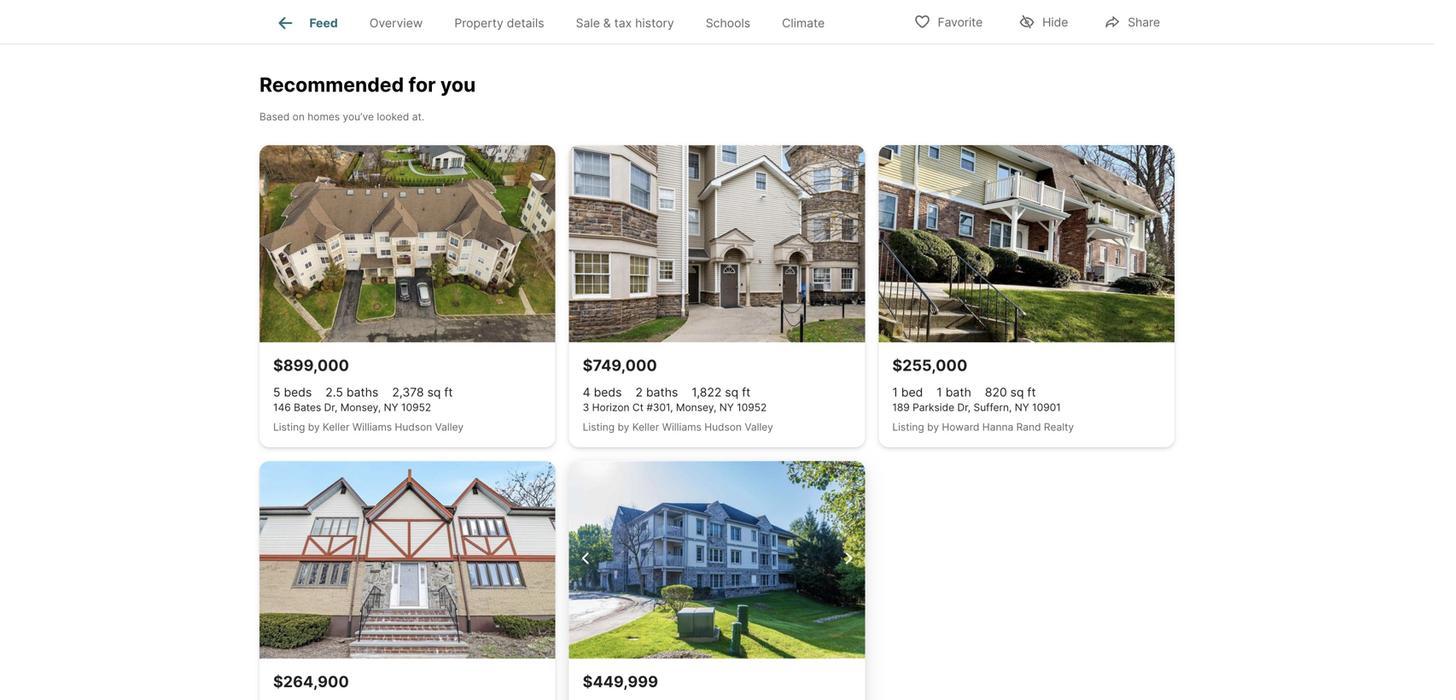 Task type: locate. For each thing, give the bounding box(es) containing it.
#301,
[[647, 402, 673, 414]]

based on homes you've looked at.
[[260, 111, 425, 123]]

1 dr, from the left
[[324, 402, 338, 414]]

tab list
[[260, 0, 855, 44]]

sq
[[428, 385, 441, 400], [725, 385, 739, 400], [1011, 385, 1024, 400]]

0 horizontal spatial keller
[[323, 421, 350, 434]]

3 listing from the left
[[893, 421, 925, 434]]

by inside 3 horizon ct #301, monsey, ny 10952 listing by keller williams hudson valley
[[618, 421, 630, 434]]

sq for $255,000
[[1011, 385, 1024, 400]]

williams down 2.5 baths
[[353, 421, 392, 434]]

5
[[273, 385, 281, 400]]

hide
[[1043, 15, 1069, 29]]

dr, down the 2.5 at the bottom
[[324, 402, 338, 414]]

ny inside 3 horizon ct #301, monsey, ny 10952 listing by keller williams hudson valley
[[720, 402, 734, 414]]

suffern,
[[974, 402, 1012, 414]]

hudson down "2,378"
[[395, 421, 432, 434]]

listing
[[273, 421, 305, 434], [583, 421, 615, 434], [893, 421, 925, 434]]

1 monsey, from the left
[[341, 402, 381, 414]]

ny inside 146 bates dr, monsey, ny 10952 listing by keller williams hudson valley
[[384, 402, 399, 414]]

feed
[[310, 16, 338, 30]]

$449,999 button
[[569, 461, 865, 700]]

2
[[636, 385, 643, 400]]

ny down "2,378"
[[384, 402, 399, 414]]

0 horizontal spatial valley
[[435, 421, 464, 434]]

ny down 1,822 sq ft
[[720, 402, 734, 414]]

valley inside 146 bates dr, monsey, ny 10952 listing by keller williams hudson valley
[[435, 421, 464, 434]]

dr, inside 189 parkside dr, suffern, ny 10901 listing by howard hanna rand realty
[[958, 402, 971, 414]]

schools
[[706, 16, 751, 30]]

listing for $255,000
[[893, 421, 925, 434]]

1 1 from the left
[[893, 385, 898, 400]]

recommended
[[260, 72, 404, 96]]

1 bath
[[937, 385, 972, 400]]

$449,999
[[583, 672, 659, 691]]

1 listing from the left
[[273, 421, 305, 434]]

1 horizontal spatial baths
[[646, 385, 678, 400]]

2 dr, from the left
[[958, 402, 971, 414]]

sale & tax history
[[576, 16, 674, 30]]

$264,900
[[273, 672, 349, 691]]

valley down 1,822 sq ft
[[745, 421, 774, 434]]

$899,000
[[273, 356, 349, 375]]

1 horizontal spatial ny
[[720, 402, 734, 414]]

2 valley from the left
[[745, 421, 774, 434]]

0 horizontal spatial williams
[[353, 421, 392, 434]]

0 horizontal spatial hudson
[[395, 421, 432, 434]]

overview
[[370, 16, 423, 30]]

by down bates at the bottom
[[308, 421, 320, 434]]

hudson
[[395, 421, 432, 434], [705, 421, 742, 434]]

1 horizontal spatial williams
[[662, 421, 702, 434]]

by down parkside
[[928, 421, 939, 434]]

beds up "horizon"
[[594, 385, 622, 400]]

listing for $899,000
[[273, 421, 305, 434]]

1 sq from the left
[[428, 385, 441, 400]]

hudson down 1,822 sq ft
[[705, 421, 742, 434]]

feed link
[[275, 13, 338, 33]]

monsey, down 1,822
[[676, 402, 717, 414]]

dr, inside 146 bates dr, monsey, ny 10952 listing by keller williams hudson valley
[[324, 402, 338, 414]]

10952 inside 146 bates dr, monsey, ny 10952 listing by keller williams hudson valley
[[401, 402, 431, 414]]

146 bates dr, monsey, ny 10952 listing by keller williams hudson valley
[[273, 402, 464, 434]]

820 sq ft
[[985, 385, 1036, 400]]

1 beds from the left
[[284, 385, 312, 400]]

ft for $899,000
[[444, 385, 453, 400]]

keller
[[323, 421, 350, 434], [633, 421, 660, 434]]

0 horizontal spatial ft
[[444, 385, 453, 400]]

1 hudson from the left
[[395, 421, 432, 434]]

1 ft from the left
[[444, 385, 453, 400]]

ft for $255,000
[[1028, 385, 1036, 400]]

1 10952 from the left
[[401, 402, 431, 414]]

by
[[308, 421, 320, 434], [618, 421, 630, 434], [928, 421, 939, 434]]

2 monsey, from the left
[[676, 402, 717, 414]]

0 horizontal spatial monsey,
[[341, 402, 381, 414]]

0 horizontal spatial sq
[[428, 385, 441, 400]]

1 horizontal spatial monsey,
[[676, 402, 717, 414]]

2 ft from the left
[[742, 385, 751, 400]]

0 horizontal spatial ny
[[384, 402, 399, 414]]

ft
[[444, 385, 453, 400], [742, 385, 751, 400], [1028, 385, 1036, 400]]

1 for 1 bed
[[893, 385, 898, 400]]

sq right "2,378"
[[428, 385, 441, 400]]

valley
[[435, 421, 464, 434], [745, 421, 774, 434]]

2.5
[[326, 385, 343, 400]]

beds for $899,000
[[284, 385, 312, 400]]

2 baths from the left
[[646, 385, 678, 400]]

ny
[[384, 402, 399, 414], [720, 402, 734, 414], [1015, 402, 1030, 414]]

ft right 1,822
[[742, 385, 751, 400]]

property details
[[455, 16, 544, 30]]

5 beds
[[273, 385, 312, 400]]

bed
[[902, 385, 924, 400]]

on
[[293, 111, 305, 123]]

beds
[[284, 385, 312, 400], [594, 385, 622, 400]]

dr, for $899,000
[[324, 402, 338, 414]]

2 1 from the left
[[937, 385, 943, 400]]

0 horizontal spatial dr,
[[324, 402, 338, 414]]

1 up parkside
[[937, 385, 943, 400]]

146
[[273, 402, 291, 414]]

howard
[[942, 421, 980, 434]]

0 horizontal spatial listing
[[273, 421, 305, 434]]

1 ny from the left
[[384, 402, 399, 414]]

1
[[893, 385, 898, 400], [937, 385, 943, 400]]

1 horizontal spatial 10952
[[737, 402, 767, 414]]

next button image
[[838, 548, 859, 569]]

1 horizontal spatial dr,
[[958, 402, 971, 414]]

1 valley from the left
[[435, 421, 464, 434]]

1 horizontal spatial listing
[[583, 421, 615, 434]]

2 horizontal spatial listing
[[893, 421, 925, 434]]

listing down "horizon"
[[583, 421, 615, 434]]

0 horizontal spatial baths
[[347, 385, 379, 400]]

2 horizontal spatial by
[[928, 421, 939, 434]]

valley inside 3 horizon ct #301, monsey, ny 10952 listing by keller williams hudson valley
[[745, 421, 774, 434]]

0 horizontal spatial 1
[[893, 385, 898, 400]]

10952
[[401, 402, 431, 414], [737, 402, 767, 414]]

listing inside 189 parkside dr, suffern, ny 10901 listing by howard hanna rand realty
[[893, 421, 925, 434]]

williams down #301,
[[662, 421, 702, 434]]

williams
[[353, 421, 392, 434], [662, 421, 702, 434]]

1 baths from the left
[[347, 385, 379, 400]]

photo of 22 n de baun ave #305, suffern, ny 10901 image
[[569, 461, 865, 659]]

4 beds
[[583, 385, 622, 400]]

sq right 820
[[1011, 385, 1024, 400]]

2 hudson from the left
[[705, 421, 742, 434]]

2 baths
[[636, 385, 678, 400]]

williams inside 146 bates dr, monsey, ny 10952 listing by keller williams hudson valley
[[353, 421, 392, 434]]

dr, down bath
[[958, 402, 971, 414]]

homes
[[308, 111, 340, 123]]

ft up 10901
[[1028, 385, 1036, 400]]

1 by from the left
[[308, 421, 320, 434]]

1 horizontal spatial 1
[[937, 385, 943, 400]]

baths
[[347, 385, 379, 400], [646, 385, 678, 400]]

baths up 146 bates dr, monsey, ny 10952 listing by keller williams hudson valley
[[347, 385, 379, 400]]

recommended for you
[[260, 72, 476, 96]]

0 horizontal spatial 10952
[[401, 402, 431, 414]]

baths for $749,000
[[646, 385, 678, 400]]

by inside 189 parkside dr, suffern, ny 10901 listing by howard hanna rand realty
[[928, 421, 939, 434]]

monsey,
[[341, 402, 381, 414], [676, 402, 717, 414]]

by down "horizon"
[[618, 421, 630, 434]]

&
[[604, 16, 611, 30]]

1 horizontal spatial sq
[[725, 385, 739, 400]]

1 up 189 at the right bottom of the page
[[893, 385, 898, 400]]

$749,000
[[583, 356, 657, 375]]

2 by from the left
[[618, 421, 630, 434]]

details
[[507, 16, 544, 30]]

1 horizontal spatial hudson
[[705, 421, 742, 434]]

ny down 820 sq ft
[[1015, 402, 1030, 414]]

listing down 146
[[273, 421, 305, 434]]

keller down the 2.5 at the bottom
[[323, 421, 350, 434]]

property details tab
[[439, 3, 560, 44]]

2 horizontal spatial sq
[[1011, 385, 1024, 400]]

2 horizontal spatial ny
[[1015, 402, 1030, 414]]

baths up #301,
[[646, 385, 678, 400]]

2 beds from the left
[[594, 385, 622, 400]]

keller down the ct at the bottom left of the page
[[633, 421, 660, 434]]

2 williams from the left
[[662, 421, 702, 434]]

tax
[[615, 16, 632, 30]]

2 horizontal spatial ft
[[1028, 385, 1036, 400]]

dr,
[[324, 402, 338, 414], [958, 402, 971, 414]]

listing down 189 at the right bottom of the page
[[893, 421, 925, 434]]

2 10952 from the left
[[737, 402, 767, 414]]

1 williams from the left
[[353, 421, 392, 434]]

for
[[409, 72, 436, 96]]

1 horizontal spatial beds
[[594, 385, 622, 400]]

189 parkside dr, suffern, ny 10901 listing by howard hanna rand realty
[[893, 402, 1075, 434]]

parkside
[[913, 402, 955, 414]]

ft for $749,000
[[742, 385, 751, 400]]

by inside 146 bates dr, monsey, ny 10952 listing by keller williams hudson valley
[[308, 421, 320, 434]]

1 horizontal spatial ft
[[742, 385, 751, 400]]

2 sq from the left
[[725, 385, 739, 400]]

2 listing from the left
[[583, 421, 615, 434]]

photo of 3 horizon ct #301, monsey, ny 10952 image
[[569, 145, 865, 343]]

1 horizontal spatial valley
[[745, 421, 774, 434]]

1 horizontal spatial by
[[618, 421, 630, 434]]

1 horizontal spatial keller
[[633, 421, 660, 434]]

based
[[260, 111, 290, 123]]

0 horizontal spatial beds
[[284, 385, 312, 400]]

1 keller from the left
[[323, 421, 350, 434]]

monsey, down 2.5 baths
[[341, 402, 381, 414]]

3 sq from the left
[[1011, 385, 1024, 400]]

3 ft from the left
[[1028, 385, 1036, 400]]

2 keller from the left
[[633, 421, 660, 434]]

ft right "2,378"
[[444, 385, 453, 400]]

hanna
[[983, 421, 1014, 434]]

3 by from the left
[[928, 421, 939, 434]]

beds up bates at the bottom
[[284, 385, 312, 400]]

valley down 2,378 sq ft
[[435, 421, 464, 434]]

3 ny from the left
[[1015, 402, 1030, 414]]

10952 inside 3 horizon ct #301, monsey, ny 10952 listing by keller williams hudson valley
[[737, 402, 767, 414]]

looked
[[377, 111, 409, 123]]

ny inside 189 parkside dr, suffern, ny 10901 listing by howard hanna rand realty
[[1015, 402, 1030, 414]]

beds for $749,000
[[594, 385, 622, 400]]

2 ny from the left
[[720, 402, 734, 414]]

photo of 2 somerset dr unit 27m, suffern, ny 10901 image
[[260, 461, 556, 659]]

1 bed
[[893, 385, 924, 400]]

share
[[1128, 15, 1161, 29]]

10952 down 2,378 sq ft
[[401, 402, 431, 414]]

schools tab
[[690, 3, 767, 44]]

10952 down 1,822 sq ft
[[737, 402, 767, 414]]

0 horizontal spatial by
[[308, 421, 320, 434]]

listing inside 146 bates dr, monsey, ny 10952 listing by keller williams hudson valley
[[273, 421, 305, 434]]

sq for $749,000
[[725, 385, 739, 400]]

1,822 sq ft
[[692, 385, 751, 400]]

property
[[455, 16, 504, 30]]

sq right 1,822
[[725, 385, 739, 400]]



Task type: describe. For each thing, give the bounding box(es) containing it.
2,378
[[392, 385, 424, 400]]

rand
[[1017, 421, 1042, 434]]

3
[[583, 402, 590, 414]]

realty
[[1044, 421, 1075, 434]]

$264,900 button
[[260, 461, 556, 700]]

keller inside 3 horizon ct #301, monsey, ny 10952 listing by keller williams hudson valley
[[633, 421, 660, 434]]

2.5 baths
[[326, 385, 379, 400]]

favorite button
[[900, 4, 998, 39]]

dr, for $255,000
[[958, 402, 971, 414]]

hide button
[[1005, 4, 1083, 39]]

photo of 189 parkside dr, suffern, ny 10901 image
[[879, 145, 1175, 343]]

by for $899,000
[[308, 421, 320, 434]]

hudson inside 3 horizon ct #301, monsey, ny 10952 listing by keller williams hudson valley
[[705, 421, 742, 434]]

climate
[[782, 16, 825, 30]]

tab list containing feed
[[260, 0, 855, 44]]

overview tab
[[354, 3, 439, 44]]

hudson inside 146 bates dr, monsey, ny 10952 listing by keller williams hudson valley
[[395, 421, 432, 434]]

history
[[636, 16, 674, 30]]

$255,000
[[893, 356, 968, 375]]

4
[[583, 385, 591, 400]]

monsey, inside 3 horizon ct #301, monsey, ny 10952 listing by keller williams hudson valley
[[676, 402, 717, 414]]

favorite
[[938, 15, 983, 29]]

by for $255,000
[[928, 421, 939, 434]]

ct
[[633, 402, 644, 414]]

listing inside 3 horizon ct #301, monsey, ny 10952 listing by keller williams hudson valley
[[583, 421, 615, 434]]

baths for $899,000
[[347, 385, 379, 400]]

photo of 146 bates dr, monsey, ny 10952 image
[[260, 145, 556, 343]]

3 horizon ct #301, monsey, ny 10952 listing by keller williams hudson valley
[[583, 402, 774, 434]]

820
[[985, 385, 1008, 400]]

you
[[441, 72, 476, 96]]

share button
[[1090, 4, 1175, 39]]

sq for $899,000
[[428, 385, 441, 400]]

sale
[[576, 16, 600, 30]]

sale & tax history tab
[[560, 3, 690, 44]]

horizon
[[592, 402, 630, 414]]

ny for $899,000
[[384, 402, 399, 414]]

monsey, inside 146 bates dr, monsey, ny 10952 listing by keller williams hudson valley
[[341, 402, 381, 414]]

keller inside 146 bates dr, monsey, ny 10952 listing by keller williams hudson valley
[[323, 421, 350, 434]]

you've
[[343, 111, 374, 123]]

10901
[[1033, 402, 1061, 414]]

2,378 sq ft
[[392, 385, 453, 400]]

previous button image
[[576, 548, 597, 569]]

189
[[893, 402, 910, 414]]

1 for 1 bath
[[937, 385, 943, 400]]

climate tab
[[767, 3, 841, 44]]

bath
[[946, 385, 972, 400]]

bates
[[294, 402, 321, 414]]

ny for $255,000
[[1015, 402, 1030, 414]]

williams inside 3 horizon ct #301, monsey, ny 10952 listing by keller williams hudson valley
[[662, 421, 702, 434]]

1,822
[[692, 385, 722, 400]]

at.
[[412, 111, 425, 123]]



Task type: vqa. For each thing, say whether or not it's contained in the screenshot.
Favorite at the right top
yes



